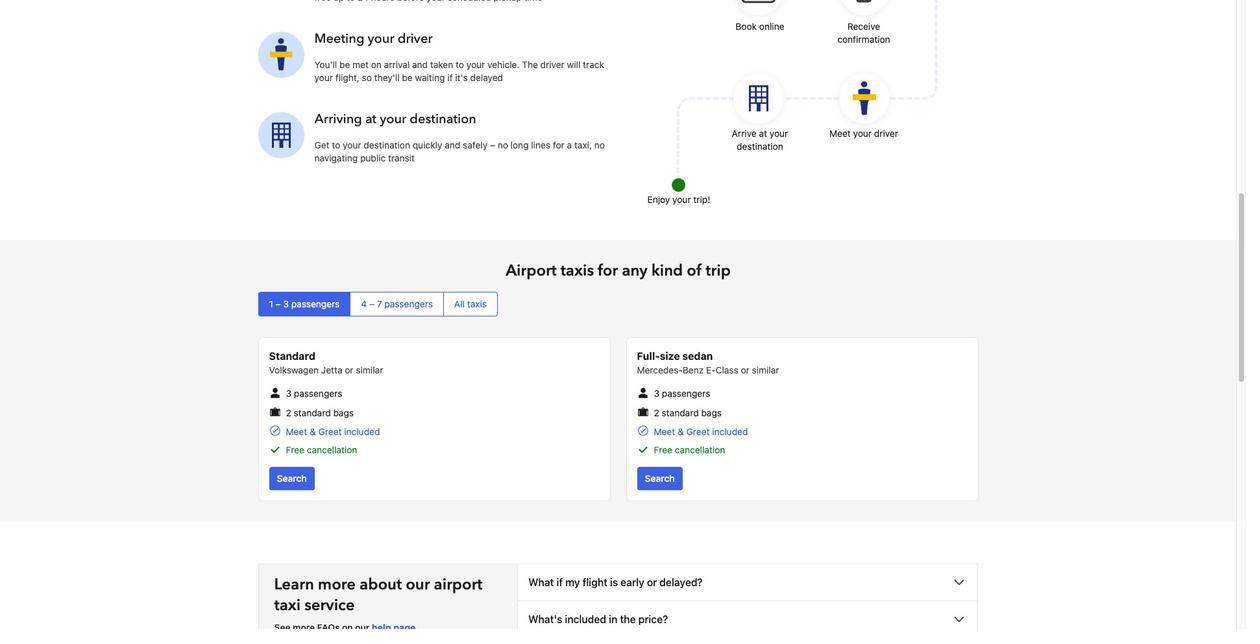 Task type: vqa. For each thing, say whether or not it's contained in the screenshot.
cancellation
yes



Task type: locate. For each thing, give the bounding box(es) containing it.
if left my
[[557, 577, 563, 589]]

at inside arrive at your destination
[[759, 128, 767, 139]]

1 free from the left
[[286, 445, 305, 456]]

safely
[[463, 140, 488, 151]]

0 horizontal spatial search button
[[269, 467, 315, 491]]

the
[[620, 614, 636, 626]]

0 horizontal spatial taxis
[[467, 299, 487, 310]]

1 search from the left
[[277, 473, 307, 484]]

3 passengers down benz
[[654, 389, 711, 400]]

to inside you'll be met on arrival and taken to your vehicle. the driver will track your flight, so they'll be waiting if it's delayed
[[456, 59, 464, 70]]

2 similar from the left
[[752, 365, 779, 376]]

taxis
[[561, 261, 594, 282], [467, 299, 487, 310]]

mercedes-
[[637, 365, 683, 376]]

at
[[365, 111, 377, 128], [759, 128, 767, 139]]

2 free from the left
[[654, 445, 673, 456]]

0 horizontal spatial meet
[[286, 427, 307, 438]]

early
[[621, 577, 645, 589]]

1 horizontal spatial taxis
[[561, 261, 594, 282]]

free cancellation for sedan
[[654, 445, 725, 456]]

greet for sedan
[[687, 427, 710, 438]]

0 horizontal spatial bags
[[333, 408, 354, 419]]

1 vertical spatial and
[[445, 140, 461, 151]]

0 horizontal spatial search
[[277, 473, 307, 484]]

at right 'arriving'
[[365, 111, 377, 128]]

1 horizontal spatial bags
[[701, 408, 722, 419]]

or right jetta at the bottom
[[345, 365, 354, 376]]

0 horizontal spatial no
[[498, 140, 508, 151]]

4 – 7 passengers
[[361, 299, 433, 310]]

navigating
[[315, 153, 358, 164]]

2 vertical spatial driver
[[874, 128, 898, 139]]

0 horizontal spatial free
[[286, 445, 305, 456]]

1 horizontal spatial &
[[678, 427, 684, 438]]

1 vertical spatial driver
[[541, 59, 565, 70]]

no
[[498, 140, 508, 151], [595, 140, 605, 151]]

any
[[622, 261, 648, 282]]

0 horizontal spatial &
[[310, 427, 316, 438]]

the
[[522, 59, 538, 70]]

1 horizontal spatial be
[[402, 72, 413, 83]]

2 2 standard bags from the left
[[654, 408, 722, 419]]

destination inside get to your destination quickly and safely – no long lines for a taxi, no navigating public transit
[[364, 140, 410, 151]]

taxis inside the sort results by element
[[467, 299, 487, 310]]

– left 7
[[369, 299, 375, 310]]

book
[[736, 21, 757, 32]]

2 down volkswagen
[[286, 408, 291, 419]]

1 vertical spatial to
[[332, 140, 340, 151]]

flight,
[[336, 72, 360, 83]]

destination
[[410, 111, 477, 128], [364, 140, 410, 151], [737, 141, 783, 152]]

0 horizontal spatial meet & greet included
[[286, 427, 380, 438]]

0 horizontal spatial 3 passengers
[[286, 389, 342, 400]]

destination up quickly
[[410, 111, 477, 128]]

arrival
[[384, 59, 410, 70]]

search button for volkswagen
[[269, 467, 315, 491]]

0 horizontal spatial similar
[[356, 365, 383, 376]]

0 vertical spatial driver
[[398, 30, 433, 48]]

3 down mercedes-
[[654, 389, 660, 400]]

1 free cancellation from the left
[[286, 445, 357, 456]]

0 horizontal spatial cancellation
[[307, 445, 357, 456]]

1 2 from the left
[[286, 408, 291, 419]]

included
[[344, 427, 380, 438], [712, 427, 748, 438], [565, 614, 606, 626]]

at for arrive
[[759, 128, 767, 139]]

arriving
[[315, 111, 362, 128]]

meet & greet included for jetta
[[286, 427, 380, 438]]

1 horizontal spatial standard
[[662, 408, 699, 419]]

0 vertical spatial if
[[448, 72, 453, 83]]

driver
[[398, 30, 433, 48], [541, 59, 565, 70], [874, 128, 898, 139]]

1 horizontal spatial meet
[[654, 427, 675, 438]]

to up the navigating
[[332, 140, 340, 151]]

1 horizontal spatial included
[[565, 614, 606, 626]]

all
[[454, 299, 465, 310]]

or inside standard volkswagen jetta or similar
[[345, 365, 354, 376]]

taxis right airport
[[561, 261, 594, 282]]

2 cancellation from the left
[[675, 445, 725, 456]]

free cancellation
[[286, 445, 357, 456], [654, 445, 725, 456]]

2 horizontal spatial included
[[712, 427, 748, 438]]

benz
[[683, 365, 704, 376]]

1 bags from the left
[[333, 408, 354, 419]]

0 horizontal spatial 2
[[286, 408, 291, 419]]

2 & from the left
[[678, 427, 684, 438]]

service
[[305, 595, 355, 617]]

2 bags from the left
[[701, 408, 722, 419]]

and for meeting your driver
[[412, 59, 428, 70]]

1 vertical spatial if
[[557, 577, 563, 589]]

standard for size
[[662, 408, 699, 419]]

2 standard bags down jetta at the bottom
[[286, 408, 354, 419]]

0 horizontal spatial included
[[344, 427, 380, 438]]

1 3 passengers from the left
[[286, 389, 342, 400]]

1 horizontal spatial free
[[654, 445, 673, 456]]

if inside you'll be met on arrival and taken to your vehicle. the driver will track your flight, so they'll be waiting if it's delayed
[[448, 72, 453, 83]]

1 horizontal spatial for
[[598, 261, 618, 282]]

if
[[448, 72, 453, 83], [557, 577, 563, 589]]

2 3 passengers from the left
[[654, 389, 711, 400]]

destination inside arrive at your destination
[[737, 141, 783, 152]]

confirmation
[[838, 34, 891, 45]]

or inside what if my flight is early or delayed? dropdown button
[[647, 577, 657, 589]]

1 horizontal spatial free cancellation
[[654, 445, 725, 456]]

what if my flight is early or delayed?
[[529, 577, 703, 589]]

& for volkswagen
[[310, 427, 316, 438]]

2 standard bags down benz
[[654, 408, 722, 419]]

0 horizontal spatial if
[[448, 72, 453, 83]]

bags
[[333, 408, 354, 419], [701, 408, 722, 419]]

3 right 1 on the left of page
[[283, 299, 289, 310]]

or inside the full-size sedan mercedes-benz e-class or similar
[[741, 365, 750, 376]]

–
[[490, 140, 495, 151], [276, 299, 281, 310], [369, 299, 375, 310]]

3 down volkswagen
[[286, 389, 292, 400]]

similar right the class
[[752, 365, 779, 376]]

0 vertical spatial be
[[340, 59, 350, 70]]

search button
[[269, 467, 315, 491], [637, 467, 683, 491]]

and up waiting at the left top of page
[[412, 59, 428, 70]]

0 horizontal spatial for
[[553, 140, 565, 151]]

taxis for airport
[[561, 261, 594, 282]]

size
[[660, 351, 680, 363]]

1 horizontal spatial driver
[[541, 59, 565, 70]]

1 horizontal spatial to
[[456, 59, 464, 70]]

0 vertical spatial and
[[412, 59, 428, 70]]

sedan
[[683, 351, 713, 363]]

1 horizontal spatial 3 passengers
[[654, 389, 711, 400]]

1 horizontal spatial search button
[[637, 467, 683, 491]]

1 & from the left
[[310, 427, 316, 438]]

receive
[[848, 21, 880, 32]]

driver inside you'll be met on arrival and taken to your vehicle. the driver will track your flight, so they'll be waiting if it's delayed
[[541, 59, 565, 70]]

2 horizontal spatial meet
[[830, 128, 851, 139]]

1 horizontal spatial –
[[369, 299, 375, 310]]

2 search button from the left
[[637, 467, 683, 491]]

our
[[406, 575, 430, 596]]

2 standard bags for jetta
[[286, 408, 354, 419]]

& down benz
[[678, 427, 684, 438]]

0 horizontal spatial to
[[332, 140, 340, 151]]

waiting
[[415, 72, 445, 83]]

destination up public
[[364, 140, 410, 151]]

1 2 standard bags from the left
[[286, 408, 354, 419]]

booking airport taxi image
[[666, 0, 939, 199], [258, 32, 304, 78], [258, 112, 304, 158]]

2 search from the left
[[645, 473, 675, 484]]

taxis right all
[[467, 299, 487, 310]]

meeting
[[315, 30, 365, 48]]

and left safely
[[445, 140, 461, 151]]

2 standard from the left
[[662, 408, 699, 419]]

1 horizontal spatial meet & greet included
[[654, 427, 748, 438]]

price?
[[639, 614, 668, 626]]

for left "a" at left
[[553, 140, 565, 151]]

be down arrival on the top left
[[402, 72, 413, 83]]

1 greet from the left
[[319, 427, 342, 438]]

3
[[283, 299, 289, 310], [286, 389, 292, 400], [654, 389, 660, 400]]

standard down benz
[[662, 408, 699, 419]]

driver for meet your driver
[[874, 128, 898, 139]]

2 2 from the left
[[654, 408, 659, 419]]

meet & greet included for sedan
[[654, 427, 748, 438]]

and
[[412, 59, 428, 70], [445, 140, 461, 151]]

1 horizontal spatial cancellation
[[675, 445, 725, 456]]

0 horizontal spatial be
[[340, 59, 350, 70]]

what if my flight is early or delayed? button
[[518, 565, 978, 601]]

no left long
[[498, 140, 508, 151]]

2 horizontal spatial driver
[[874, 128, 898, 139]]

or right early
[[647, 577, 657, 589]]

driver for meeting your driver
[[398, 30, 433, 48]]

and inside you'll be met on arrival and taken to your vehicle. the driver will track your flight, so they'll be waiting if it's delayed
[[412, 59, 428, 70]]

1 horizontal spatial or
[[647, 577, 657, 589]]

3 passengers down jetta at the bottom
[[286, 389, 342, 400]]

2 free cancellation from the left
[[654, 445, 725, 456]]

search for volkswagen
[[277, 473, 307, 484]]

airport
[[434, 575, 483, 596]]

what's included in the price?
[[529, 614, 668, 626]]

for
[[553, 140, 565, 151], [598, 261, 618, 282]]

free for size
[[654, 445, 673, 456]]

1 similar from the left
[[356, 365, 383, 376]]

bags down jetta at the bottom
[[333, 408, 354, 419]]

similar
[[356, 365, 383, 376], [752, 365, 779, 376]]

1 search button from the left
[[269, 467, 315, 491]]

to up it's
[[456, 59, 464, 70]]

passengers
[[291, 299, 340, 310], [385, 299, 433, 310], [294, 389, 342, 400], [662, 389, 711, 400]]

taxi
[[274, 595, 301, 617]]

or
[[345, 365, 354, 376], [741, 365, 750, 376], [647, 577, 657, 589]]

what's
[[529, 614, 563, 626]]

airport taxis for any kind of trip
[[506, 261, 731, 282]]

lines
[[531, 140, 551, 151]]

included inside 'dropdown button'
[[565, 614, 606, 626]]

meet
[[830, 128, 851, 139], [286, 427, 307, 438], [654, 427, 675, 438]]

your inside arrive at your destination
[[770, 128, 788, 139]]

0 horizontal spatial and
[[412, 59, 428, 70]]

2 standard bags
[[286, 408, 354, 419], [654, 408, 722, 419]]

– right 1 on the left of page
[[276, 299, 281, 310]]

at right arrive
[[759, 128, 767, 139]]

be up flight,
[[340, 59, 350, 70]]

vehicle.
[[488, 59, 520, 70]]

0 horizontal spatial driver
[[398, 30, 433, 48]]

1 horizontal spatial search
[[645, 473, 675, 484]]

3 passengers
[[286, 389, 342, 400], [654, 389, 711, 400]]

at for arriving
[[365, 111, 377, 128]]

cancellation
[[307, 445, 357, 456], [675, 445, 725, 456]]

– right safely
[[490, 140, 495, 151]]

1 standard from the left
[[294, 408, 331, 419]]

1 horizontal spatial 2
[[654, 408, 659, 419]]

destination for get to your destination quickly and safely – no long lines for a taxi, no navigating public transit
[[364, 140, 410, 151]]

is
[[610, 577, 618, 589]]

no right taxi,
[[595, 140, 605, 151]]

0 horizontal spatial free cancellation
[[286, 445, 357, 456]]

2 for volkswagen
[[286, 408, 291, 419]]

&
[[310, 427, 316, 438], [678, 427, 684, 438]]

what
[[529, 577, 554, 589]]

1 horizontal spatial no
[[595, 140, 605, 151]]

greet down jetta at the bottom
[[319, 427, 342, 438]]

2 down mercedes-
[[654, 408, 659, 419]]

cancellation for sedan
[[675, 445, 725, 456]]

1 horizontal spatial greet
[[687, 427, 710, 438]]

search
[[277, 473, 307, 484], [645, 473, 675, 484]]

1 horizontal spatial if
[[557, 577, 563, 589]]

to inside get to your destination quickly and safely – no long lines for a taxi, no navigating public transit
[[332, 140, 340, 151]]

meet your driver
[[830, 128, 898, 139]]

standard
[[294, 408, 331, 419], [662, 408, 699, 419]]

1 vertical spatial taxis
[[467, 299, 487, 310]]

passengers right 1 on the left of page
[[291, 299, 340, 310]]

for inside get to your destination quickly and safely – no long lines for a taxi, no navigating public transit
[[553, 140, 565, 151]]

0 vertical spatial for
[[553, 140, 565, 151]]

destination down arrive
[[737, 141, 783, 152]]

2 horizontal spatial or
[[741, 365, 750, 376]]

greet
[[319, 427, 342, 438], [687, 427, 710, 438]]

0 vertical spatial taxis
[[561, 261, 594, 282]]

meet & greet included down jetta at the bottom
[[286, 427, 380, 438]]

be
[[340, 59, 350, 70], [402, 72, 413, 83]]

& down volkswagen
[[310, 427, 316, 438]]

free
[[286, 445, 305, 456], [654, 445, 673, 456]]

taken
[[430, 59, 453, 70]]

delayed?
[[660, 577, 703, 589]]

greet for jetta
[[319, 427, 342, 438]]

3 for full-
[[654, 389, 660, 400]]

bags down e-
[[701, 408, 722, 419]]

2 greet from the left
[[687, 427, 710, 438]]

e-
[[706, 365, 716, 376]]

1 horizontal spatial and
[[445, 140, 461, 151]]

0 horizontal spatial at
[[365, 111, 377, 128]]

0 horizontal spatial 2 standard bags
[[286, 408, 354, 419]]

meet & greet included
[[286, 427, 380, 438], [654, 427, 748, 438]]

standard volkswagen jetta or similar
[[269, 351, 383, 376]]

standard
[[269, 351, 315, 363]]

1 – 3 passengers
[[269, 299, 340, 310]]

to
[[456, 59, 464, 70], [332, 140, 340, 151]]

0 horizontal spatial or
[[345, 365, 354, 376]]

1 meet & greet included from the left
[[286, 427, 380, 438]]

destination for arriving at your destination
[[410, 111, 477, 128]]

3 inside the sort results by element
[[283, 299, 289, 310]]

passengers right 7
[[385, 299, 433, 310]]

track
[[583, 59, 604, 70]]

1 horizontal spatial 2 standard bags
[[654, 408, 722, 419]]

standard down volkswagen
[[294, 408, 331, 419]]

0 vertical spatial to
[[456, 59, 464, 70]]

0 horizontal spatial standard
[[294, 408, 331, 419]]

greet down benz
[[687, 427, 710, 438]]

meet & greet included down benz
[[654, 427, 748, 438]]

if left it's
[[448, 72, 453, 83]]

and inside get to your destination quickly and safely – no long lines for a taxi, no navigating public transit
[[445, 140, 461, 151]]

or right the class
[[741, 365, 750, 376]]

0 horizontal spatial –
[[276, 299, 281, 310]]

for left any
[[598, 261, 618, 282]]

1 horizontal spatial at
[[759, 128, 767, 139]]

2 meet & greet included from the left
[[654, 427, 748, 438]]

0 horizontal spatial greet
[[319, 427, 342, 438]]

7
[[377, 299, 382, 310]]

1 horizontal spatial similar
[[752, 365, 779, 376]]

similar right jetta at the bottom
[[356, 365, 383, 376]]

2 horizontal spatial –
[[490, 140, 495, 151]]

1 cancellation from the left
[[307, 445, 357, 456]]

bags for jetta
[[333, 408, 354, 419]]



Task type: describe. For each thing, give the bounding box(es) containing it.
2 no from the left
[[595, 140, 605, 151]]

flight
[[583, 577, 608, 589]]

included for sedan
[[712, 427, 748, 438]]

get
[[315, 140, 330, 151]]

3 passengers for size
[[654, 389, 711, 400]]

all taxis
[[454, 299, 487, 310]]

meet for standard
[[286, 427, 307, 438]]

what's included in the price? button
[[518, 602, 978, 630]]

transit
[[388, 153, 415, 164]]

online
[[760, 21, 785, 32]]

taxis for all
[[467, 299, 487, 310]]

search for size
[[645, 473, 675, 484]]

destination for arrive at your destination
[[737, 141, 783, 152]]

arriving at your destination
[[315, 111, 477, 128]]

learn
[[274, 575, 314, 596]]

you'll be met on arrival and taken to your vehicle. the driver will track your flight, so they'll be waiting if it's delayed
[[315, 59, 604, 83]]

enjoy
[[648, 194, 670, 205]]

trip
[[706, 261, 731, 282]]

included for jetta
[[344, 427, 380, 438]]

meet for full-
[[654, 427, 675, 438]]

quickly
[[413, 140, 442, 151]]

sort results by element
[[258, 292, 979, 317]]

passengers down jetta at the bottom
[[294, 389, 342, 400]]

1
[[269, 299, 273, 310]]

2 standard bags for sedan
[[654, 408, 722, 419]]

taxi,
[[575, 140, 592, 151]]

in
[[609, 614, 618, 626]]

4
[[361, 299, 367, 310]]

receive confirmation
[[838, 21, 891, 45]]

on
[[371, 59, 382, 70]]

if inside dropdown button
[[557, 577, 563, 589]]

3 for standard
[[286, 389, 292, 400]]

will
[[567, 59, 581, 70]]

you'll
[[315, 59, 337, 70]]

arrive
[[732, 128, 757, 139]]

long
[[511, 140, 529, 151]]

2 for size
[[654, 408, 659, 419]]

1 vertical spatial for
[[598, 261, 618, 282]]

arrive at your destination
[[732, 128, 788, 152]]

booking airport taxi image for arriving at your destination
[[258, 112, 304, 158]]

of
[[687, 261, 702, 282]]

standard for volkswagen
[[294, 408, 331, 419]]

full-
[[637, 351, 660, 363]]

1 vertical spatial be
[[402, 72, 413, 83]]

passengers down benz
[[662, 389, 711, 400]]

get to your destination quickly and safely – no long lines for a taxi, no navigating public transit
[[315, 140, 605, 164]]

– inside get to your destination quickly and safely – no long lines for a taxi, no navigating public transit
[[490, 140, 495, 151]]

my
[[566, 577, 580, 589]]

– for 4 – 7 passengers
[[369, 299, 375, 310]]

1 no from the left
[[498, 140, 508, 151]]

similar inside standard volkswagen jetta or similar
[[356, 365, 383, 376]]

booking airport taxi image for meeting your driver
[[258, 32, 304, 78]]

3 passengers for volkswagen
[[286, 389, 342, 400]]

public
[[360, 153, 386, 164]]

full-size sedan mercedes-benz e-class or similar
[[637, 351, 779, 376]]

enjoy your trip!
[[648, 194, 711, 205]]

volkswagen
[[269, 365, 319, 376]]

similar inside the full-size sedan mercedes-benz e-class or similar
[[752, 365, 779, 376]]

cancellation for jetta
[[307, 445, 357, 456]]

and for arriving at your destination
[[445, 140, 461, 151]]

learn more about our airport taxi service
[[274, 575, 483, 617]]

airport
[[506, 261, 557, 282]]

meeting your driver
[[315, 30, 433, 48]]

they'll
[[374, 72, 400, 83]]

bags for sedan
[[701, 408, 722, 419]]

book online
[[736, 21, 785, 32]]

a
[[567, 140, 572, 151]]

trip!
[[694, 194, 711, 205]]

about
[[360, 575, 402, 596]]

& for size
[[678, 427, 684, 438]]

jetta
[[321, 365, 342, 376]]

your inside get to your destination quickly and safely – no long lines for a taxi, no navigating public transit
[[343, 140, 361, 151]]

class
[[716, 365, 739, 376]]

– for 1 – 3 passengers
[[276, 299, 281, 310]]

so
[[362, 72, 372, 83]]

free cancellation for jetta
[[286, 445, 357, 456]]

free for volkswagen
[[286, 445, 305, 456]]

kind
[[652, 261, 683, 282]]

delayed
[[470, 72, 503, 83]]

met
[[353, 59, 369, 70]]

search button for size
[[637, 467, 683, 491]]

more
[[318, 575, 356, 596]]

it's
[[455, 72, 468, 83]]



